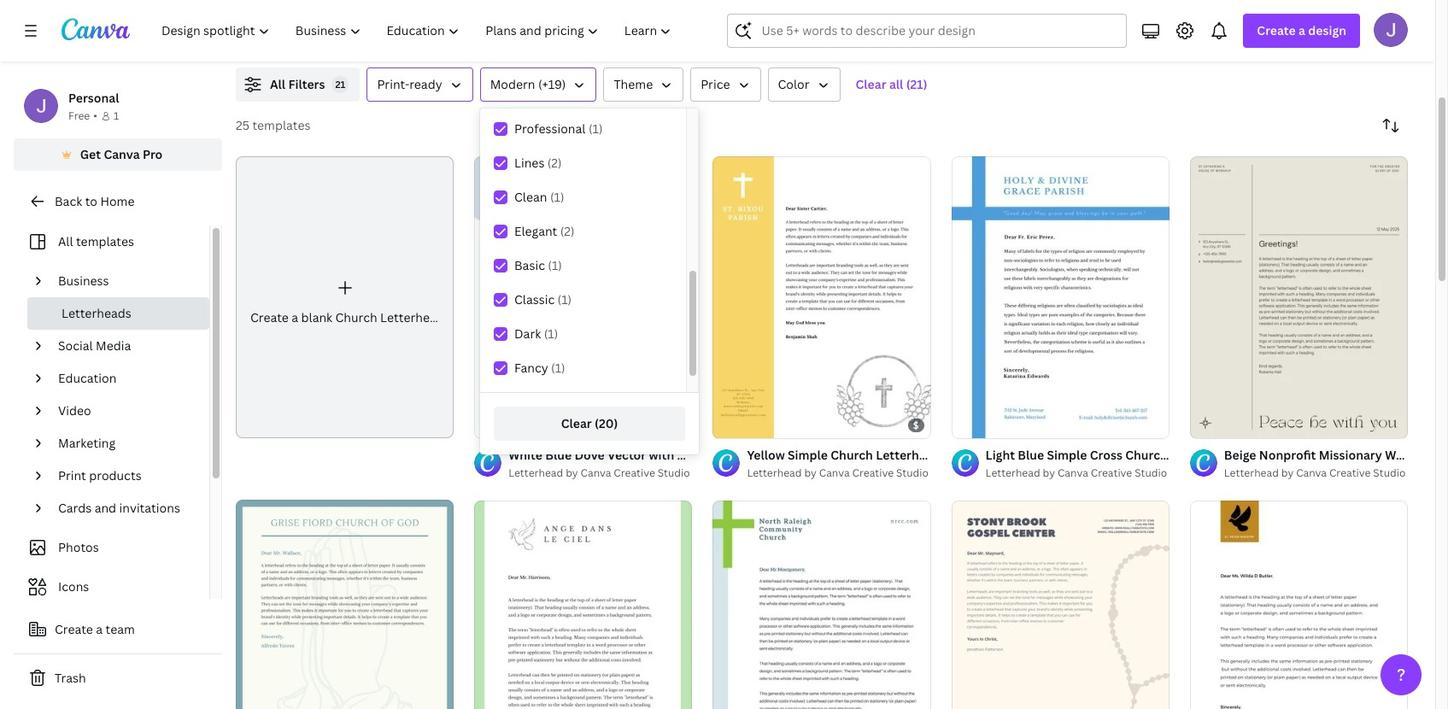 Task type: locate. For each thing, give the bounding box(es) containing it.
1 vertical spatial clear
[[561, 415, 592, 431]]

canva
[[104, 146, 140, 162], [581, 466, 611, 480], [819, 466, 850, 480], [1058, 466, 1088, 480], [1296, 466, 1327, 480]]

theme
[[614, 76, 653, 92]]

blue left dove
[[545, 447, 572, 463]]

0 vertical spatial a
[[1299, 22, 1306, 38]]

create inside dropdown button
[[1257, 22, 1296, 38]]

creative inside yellow simple church letterhead letterhead by canva creative studio
[[852, 466, 894, 480]]

0 vertical spatial templates
[[252, 117, 311, 133]]

all inside all templates "link"
[[58, 233, 73, 249]]

0 vertical spatial all
[[270, 76, 285, 92]]

2 horizontal spatial create
[[1257, 22, 1296, 38]]

4 creative from the left
[[1329, 466, 1371, 480]]

all left filters
[[270, 76, 285, 92]]

2 horizontal spatial blue
[[1018, 447, 1044, 463]]

(1) right fancy
[[551, 360, 565, 376]]

1 horizontal spatial clear
[[856, 76, 887, 92]]

clean
[[514, 189, 547, 205]]

pale blue bordered church letterhead image
[[236, 500, 454, 709]]

2 vertical spatial create
[[55, 621, 93, 637]]

letterhead by canva creative studio link for dove
[[509, 465, 692, 482]]

blue right with
[[677, 447, 703, 463]]

25
[[236, 117, 249, 133]]

lines (2)
[[514, 155, 562, 171]]

create down icons
[[55, 621, 93, 637]]

0 horizontal spatial clear
[[561, 415, 592, 431]]

2 vertical spatial a
[[96, 621, 103, 637]]

clean (1)
[[514, 189, 564, 205]]

by inside light blue simple cross church letterhead letterhead by canva creative studio
[[1043, 466, 1055, 480]]

(1) for clean (1)
[[550, 189, 564, 205]]

print products link
[[51, 460, 199, 492]]

0 vertical spatial (2)
[[548, 155, 562, 171]]

personal
[[68, 90, 119, 106]]

0 horizontal spatial templates
[[76, 233, 134, 249]]

trash
[[55, 670, 86, 686]]

white blue dove vector with blue dots church letterhead (us) link
[[509, 446, 874, 465]]

1 simple from the left
[[788, 447, 828, 463]]

by inside yellow simple church letterhead letterhead by canva creative studio
[[804, 466, 817, 480]]

cards and invitations
[[58, 500, 180, 516]]

light blue simple cross church letterhead link
[[986, 446, 1235, 465]]

letterhead
[[380, 309, 444, 326], [782, 447, 847, 463], [876, 447, 941, 463], [1171, 447, 1235, 463], [509, 466, 563, 480], [747, 466, 802, 480], [986, 466, 1040, 480], [1224, 466, 1279, 480]]

1 letterhead by canva creative studio link from the left
[[509, 465, 692, 482]]

3 studio from the left
[[1135, 466, 1167, 480]]

price
[[701, 76, 730, 92]]

basic
[[514, 257, 545, 273]]

(1) right professional
[[589, 120, 603, 137]]

0 horizontal spatial blue
[[545, 447, 572, 463]]

create for create a team
[[55, 621, 93, 637]]

(2) right lines
[[548, 155, 562, 171]]

0 horizontal spatial all
[[58, 233, 73, 249]]

a left design
[[1299, 22, 1306, 38]]

to
[[85, 193, 97, 209]]

2 simple from the left
[[1047, 447, 1087, 463]]

create left blank
[[250, 309, 289, 326]]

clear left (20)
[[561, 415, 592, 431]]

canva inside yellow simple church letterhead letterhead by canva creative studio
[[819, 466, 850, 480]]

social
[[58, 338, 93, 354]]

video
[[58, 402, 91, 419]]

templates inside "link"
[[76, 233, 134, 249]]

all templates
[[58, 233, 134, 249]]

blue right light
[[1018, 447, 1044, 463]]

products
[[89, 467, 142, 484]]

elegant
[[514, 223, 557, 239]]

templates right 25 at top left
[[252, 117, 311, 133]]

(2) right elegant
[[560, 223, 575, 239]]

1 horizontal spatial templates
[[252, 117, 311, 133]]

create for create a design
[[1257, 22, 1296, 38]]

all for all filters
[[270, 76, 285, 92]]

1 creative from the left
[[614, 466, 655, 480]]

0 vertical spatial create
[[1257, 22, 1296, 38]]

all down back
[[58, 233, 73, 249]]

(1) right basic
[[548, 257, 562, 273]]

create left design
[[1257, 22, 1296, 38]]

creative inside light blue simple cross church letterhead letterhead by canva creative studio
[[1091, 466, 1132, 480]]

(2)
[[548, 155, 562, 171], [560, 223, 575, 239]]

clear for clear (20)
[[561, 415, 592, 431]]

canva inside light blue simple cross church letterhead letterhead by canva creative studio
[[1058, 466, 1088, 480]]

2 by from the left
[[804, 466, 817, 480]]

1 horizontal spatial all
[[270, 76, 285, 92]]

beige nonprofit missionary work classy minimalist charity letterhead image
[[1190, 156, 1408, 439]]

color
[[778, 76, 810, 92]]

1 vertical spatial templates
[[76, 233, 134, 249]]

marketing link
[[51, 427, 199, 460]]

(1) right clean
[[550, 189, 564, 205]]

print products
[[58, 467, 142, 484]]

2 studio from the left
[[896, 466, 929, 480]]

theme button
[[604, 68, 684, 102]]

(1) for classic (1)
[[558, 291, 572, 308]]

free •
[[68, 109, 97, 123]]

green simple illustrated dove church letterhead image
[[474, 501, 692, 709]]

clear (20) button
[[494, 407, 685, 441]]

create for create a blank church letterhead
[[250, 309, 289, 326]]

25 templates
[[236, 117, 311, 133]]

3 creative from the left
[[1091, 466, 1132, 480]]

1 vertical spatial a
[[292, 309, 298, 326]]

elegant (2)
[[514, 223, 575, 239]]

modern (+19) button
[[480, 68, 597, 102]]

church
[[335, 309, 377, 326], [737, 447, 779, 463], [831, 447, 873, 463], [1126, 447, 1168, 463]]

(2) for lines (2)
[[548, 155, 562, 171]]

1 horizontal spatial a
[[292, 309, 298, 326]]

4 by from the left
[[1281, 466, 1294, 480]]

1 blue from the left
[[545, 447, 572, 463]]

clear (20)
[[561, 415, 618, 431]]

$
[[913, 419, 919, 432]]

letterheads
[[62, 305, 131, 321]]

a
[[1299, 22, 1306, 38], [292, 309, 298, 326], [96, 621, 103, 637]]

1 horizontal spatial create
[[250, 309, 289, 326]]

0 horizontal spatial create
[[55, 621, 93, 637]]

a for blank
[[292, 309, 298, 326]]

all filters
[[270, 76, 325, 92]]

team
[[106, 621, 135, 637]]

blue inside light blue simple cross church letterhead letterhead by canva creative studio
[[1018, 447, 1044, 463]]

fancy
[[514, 360, 548, 376]]

0 vertical spatial clear
[[856, 76, 887, 92]]

church inside light blue simple cross church letterhead letterhead by canva creative studio
[[1126, 447, 1168, 463]]

light blue simple cross church letterhead image
[[951, 156, 1170, 439]]

simple left cross
[[1047, 447, 1087, 463]]

create inside button
[[55, 621, 93, 637]]

1 by from the left
[[566, 466, 578, 480]]

21
[[335, 78, 346, 91]]

1 horizontal spatial blue
[[677, 447, 703, 463]]

creative inside the white blue dove vector with blue dots church letterhead (us) letterhead by canva creative studio
[[614, 466, 655, 480]]

1 vertical spatial (2)
[[560, 223, 575, 239]]

3 letterhead by canva creative studio link from the left
[[986, 465, 1170, 482]]

studio inside the white blue dove vector with blue dots church letterhead (us) letterhead by canva creative studio
[[658, 466, 690, 480]]

2 horizontal spatial a
[[1299, 22, 1306, 38]]

0 horizontal spatial a
[[96, 621, 103, 637]]

by inside the white blue dove vector with blue dots church letterhead (us) letterhead by canva creative studio
[[566, 466, 578, 480]]

3 blue from the left
[[1018, 447, 1044, 463]]

3 by from the left
[[1043, 466, 1055, 480]]

letterhead by canva creative studio
[[1224, 466, 1406, 480]]

a left blank
[[292, 309, 298, 326]]

white blue dove vector with blue dots church letterhead (us) letterhead by canva creative studio
[[509, 447, 874, 480]]

dark golden rod dove church letterhead image
[[1190, 501, 1408, 709]]

professional (1)
[[514, 120, 603, 137]]

back to home
[[55, 193, 135, 209]]

light
[[986, 447, 1015, 463]]

(1) for dark (1)
[[544, 326, 558, 342]]

a inside dropdown button
[[1299, 22, 1306, 38]]

1 horizontal spatial simple
[[1047, 447, 1087, 463]]

(20)
[[595, 415, 618, 431]]

lines
[[514, 155, 545, 171]]

clear for clear all (21)
[[856, 76, 887, 92]]

simple inside yellow simple church letterhead letterhead by canva creative studio
[[788, 447, 828, 463]]

all
[[270, 76, 285, 92], [58, 233, 73, 249]]

church inside yellow simple church letterhead letterhead by canva creative studio
[[831, 447, 873, 463]]

a left team
[[96, 621, 103, 637]]

icons
[[58, 578, 89, 595]]

a inside button
[[96, 621, 103, 637]]

clear left all at the right top of the page
[[856, 76, 887, 92]]

(1) right classic
[[558, 291, 572, 308]]

blue for white
[[545, 447, 572, 463]]

invitations
[[119, 500, 180, 516]]

trash link
[[14, 661, 222, 696]]

canva inside the white blue dove vector with blue dots church letterhead (us) letterhead by canva creative studio
[[581, 466, 611, 480]]

simple right yellow
[[788, 447, 828, 463]]

0 horizontal spatial simple
[[788, 447, 828, 463]]

1 studio from the left
[[658, 466, 690, 480]]

create a team
[[55, 621, 135, 637]]

create
[[1257, 22, 1296, 38], [250, 309, 289, 326], [55, 621, 93, 637]]

pro
[[143, 146, 163, 162]]

1 vertical spatial all
[[58, 233, 73, 249]]

None search field
[[728, 14, 1127, 48]]

by
[[566, 466, 578, 480], [804, 466, 817, 480], [1043, 466, 1055, 480], [1281, 466, 1294, 480]]

creative
[[614, 466, 655, 480], [852, 466, 894, 480], [1091, 466, 1132, 480], [1329, 466, 1371, 480]]

(1) right dark
[[544, 326, 558, 342]]

a for team
[[96, 621, 103, 637]]

dove
[[575, 447, 605, 463]]

2 letterhead by canva creative studio link from the left
[[747, 465, 931, 482]]

templates down back to home
[[76, 233, 134, 249]]

dark (1)
[[514, 326, 558, 342]]

back to home link
[[14, 185, 222, 219]]

templates for all templates
[[76, 233, 134, 249]]

1 vertical spatial create
[[250, 309, 289, 326]]

2 creative from the left
[[852, 466, 894, 480]]



Task type: describe. For each thing, give the bounding box(es) containing it.
marketing
[[58, 435, 115, 451]]

get
[[80, 146, 101, 162]]

create a blank church letterhead element
[[236, 156, 454, 438]]

a for design
[[1299, 22, 1306, 38]]

canva inside button
[[104, 146, 140, 162]]

(1) for fancy (1)
[[551, 360, 565, 376]]

21 filter options selected element
[[332, 76, 349, 93]]

print-ready
[[377, 76, 442, 92]]

with
[[649, 447, 674, 463]]

create a blank church letterhead link
[[236, 156, 454, 438]]

Sort by button
[[1374, 109, 1408, 143]]

back
[[55, 193, 82, 209]]

(+19)
[[538, 76, 566, 92]]

yellow simple church letterhead image
[[713, 156, 931, 439]]

home
[[100, 193, 135, 209]]

top level navigation element
[[150, 14, 686, 48]]

business
[[58, 273, 109, 289]]

photos link
[[24, 531, 199, 564]]

4 studio from the left
[[1373, 466, 1406, 480]]

yellow simple church letterhead link
[[747, 446, 941, 465]]

cards and invitations link
[[51, 492, 199, 525]]

white
[[509, 447, 542, 463]]

clear all (21) button
[[847, 68, 936, 102]]

studio inside light blue simple cross church letterhead letterhead by canva creative studio
[[1135, 466, 1167, 480]]

clear all (21)
[[856, 76, 928, 92]]

light blue simple cross church letterhead letterhead by canva creative studio
[[986, 447, 1235, 480]]

photos
[[58, 539, 99, 555]]

print-
[[377, 76, 409, 92]]

studio inside yellow simple church letterhead letterhead by canva creative studio
[[896, 466, 929, 480]]

•
[[93, 109, 97, 123]]

cards
[[58, 500, 92, 516]]

classic
[[514, 291, 555, 308]]

business link
[[51, 265, 199, 297]]

letterhead by canva creative studio link for church
[[747, 465, 931, 482]]

create a team button
[[14, 613, 222, 647]]

(us)
[[849, 447, 874, 463]]

templates for 25 templates
[[252, 117, 311, 133]]

dots
[[706, 447, 734, 463]]

design
[[1308, 22, 1347, 38]]

vector
[[608, 447, 646, 463]]

1
[[114, 109, 119, 123]]

color button
[[768, 68, 840, 102]]

modern (+19)
[[490, 76, 566, 92]]

print-ready button
[[367, 68, 473, 102]]

create a design
[[1257, 22, 1347, 38]]

simple inside light blue simple cross church letterhead letterhead by canva creative studio
[[1047, 447, 1087, 463]]

pale navy blue rosary beads church letterhead image
[[951, 501, 1170, 709]]

modern
[[490, 76, 535, 92]]

video link
[[51, 395, 199, 427]]

blue for light
[[1018, 447, 1044, 463]]

yellow
[[747, 447, 785, 463]]

blank
[[301, 309, 332, 326]]

all templates link
[[24, 226, 199, 258]]

(1) for professional (1)
[[589, 120, 603, 137]]

and
[[95, 500, 116, 516]]

education
[[58, 370, 116, 386]]

letterhead by canva creative studio link for simple
[[986, 465, 1170, 482]]

print
[[58, 467, 86, 484]]

Search search field
[[762, 15, 1116, 47]]

icons link
[[24, 571, 199, 603]]

(21)
[[906, 76, 928, 92]]

church letterhead templates image
[[1044, 0, 1408, 47]]

fancy (1)
[[514, 360, 565, 376]]

(2) for elegant (2)
[[560, 223, 575, 239]]

create a blank church letterhead
[[250, 309, 444, 326]]

blue cross church minimal letterhead image
[[713, 501, 931, 709]]

ready
[[409, 76, 442, 92]]

2 blue from the left
[[677, 447, 703, 463]]

free
[[68, 109, 90, 123]]

yellow simple church letterhead letterhead by canva creative studio
[[747, 447, 941, 480]]

get canva pro button
[[14, 138, 222, 171]]

create a design button
[[1244, 14, 1360, 48]]

cross
[[1090, 447, 1123, 463]]

education link
[[51, 362, 199, 395]]

get canva pro
[[80, 146, 163, 162]]

(1) for basic (1)
[[548, 257, 562, 273]]

social media
[[58, 338, 131, 354]]

media
[[96, 338, 131, 354]]

filters
[[288, 76, 325, 92]]

price button
[[691, 68, 761, 102]]

basic (1)
[[514, 257, 562, 273]]

4 letterhead by canva creative studio link from the left
[[1224, 465, 1408, 482]]

church inside the white blue dove vector with blue dots church letterhead (us) letterhead by canva creative studio
[[737, 447, 779, 463]]

professional
[[514, 120, 586, 137]]

all
[[889, 76, 903, 92]]

all for all templates
[[58, 233, 73, 249]]

social media link
[[51, 330, 199, 362]]

dark
[[514, 326, 541, 342]]

white blue dove vector with blue dots church letterhead (us) image
[[474, 156, 692, 439]]

jacob simon image
[[1374, 13, 1408, 47]]

classic (1)
[[514, 291, 572, 308]]



Task type: vqa. For each thing, say whether or not it's contained in the screenshot.
for
no



